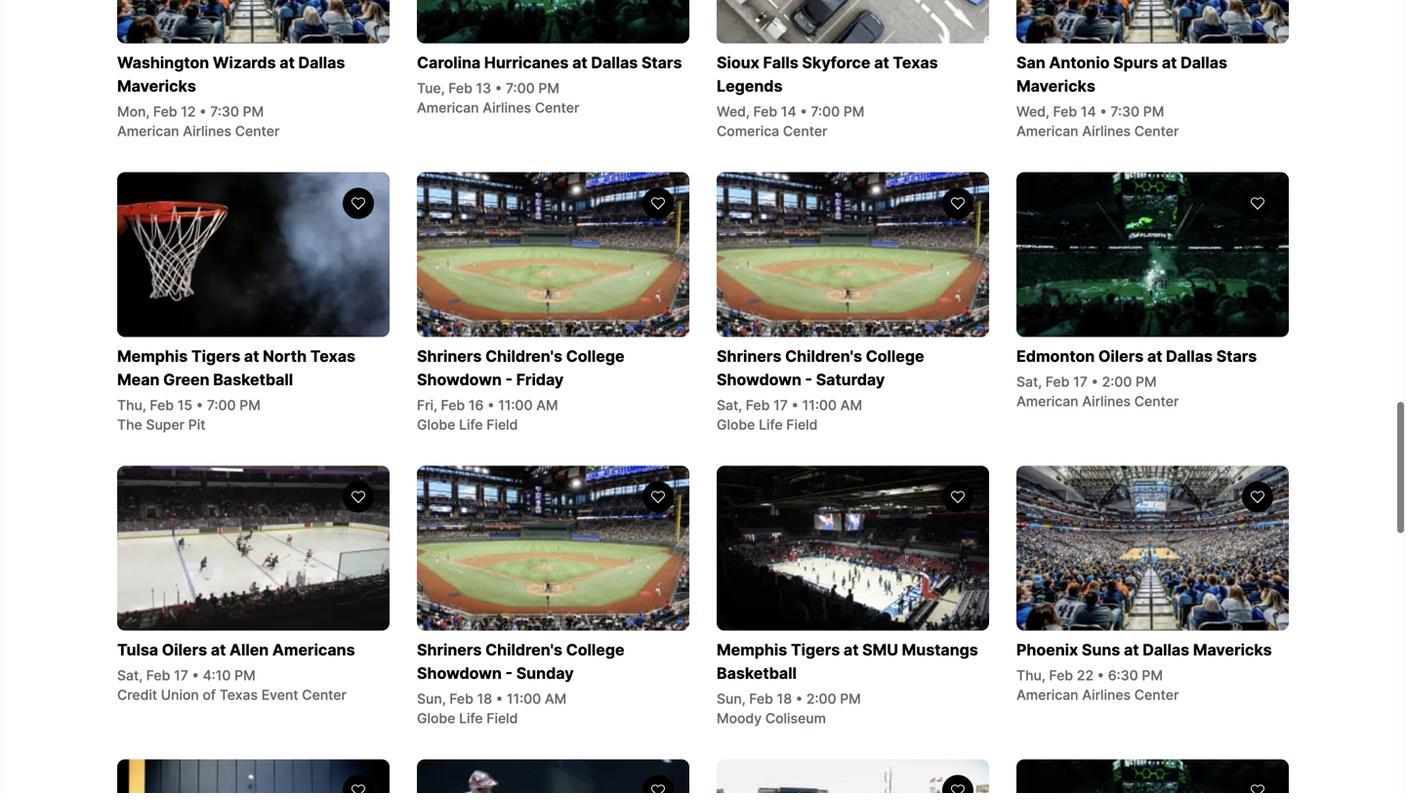 Task type: describe. For each thing, give the bounding box(es) containing it.
hurricanes
[[484, 53, 569, 72]]

allen
[[230, 641, 269, 660]]

mustangs
[[902, 641, 978, 660]]

tue,
[[417, 80, 445, 97]]

• inside carolina hurricanes at dallas stars tue, feb 13 • 7:00 pm american airlines center
[[495, 80, 502, 97]]

6:30
[[1108, 668, 1138, 685]]

• inside memphis tigers at smu mustangs basketball sun, feb 18 • 2:00 pm moody coliseum
[[796, 691, 803, 708]]

12
[[181, 104, 196, 120]]

at inside the 'sioux falls skyforce at texas legends wed, feb 14 • 7:00 pm comerica center'
[[874, 53, 889, 72]]

dallas for suns
[[1143, 641, 1190, 660]]

15
[[178, 397, 192, 414]]

sunday
[[516, 665, 574, 684]]

wed, for sioux falls skyforce at texas legends
[[717, 104, 750, 120]]

carolina hurricanes at dallas stars tue, feb 13 • 7:00 pm american airlines center
[[417, 53, 682, 116]]

pit
[[188, 417, 205, 434]]

pm inside the washington wizards at dallas mavericks mon, feb 12 • 7:30 pm american airlines center
[[243, 104, 264, 120]]

7:30 inside the washington wizards at dallas mavericks mon, feb 12 • 7:30 pm american airlines center
[[210, 104, 239, 120]]

shriners for shriners children's college showdown - sunday
[[417, 641, 482, 660]]

mavericks for phoenix
[[1193, 641, 1272, 660]]

smu
[[862, 641, 898, 660]]

center inside tulsa oilers at allen americans sat, feb 17 • 4:10 pm credit union of texas event center
[[302, 688, 347, 704]]

center for wizards
[[235, 123, 280, 140]]

basketball inside memphis tigers at smu mustangs basketball sun, feb 18 • 2:00 pm moody coliseum
[[717, 665, 797, 684]]

american for edmonton oilers at dallas stars
[[1017, 394, 1079, 410]]

fri,
[[417, 397, 437, 414]]

feb inside edmonton oilers at dallas stars sat, feb 17 • 2:00 pm american airlines center
[[1046, 374, 1070, 391]]

falls
[[763, 53, 799, 72]]

tigers for basketball
[[191, 347, 240, 366]]

pm inside tulsa oilers at allen americans sat, feb 17 • 4:10 pm credit union of texas event center
[[235, 668, 256, 685]]

pm inside carolina hurricanes at dallas stars tue, feb 13 • 7:00 pm american airlines center
[[538, 80, 560, 97]]

airlines inside san antonio spurs at dallas mavericks wed, feb 14 • 7:30 pm american airlines center
[[1082, 123, 1131, 140]]

oilers for edmonton
[[1099, 347, 1144, 366]]

credit
[[117, 688, 157, 704]]

7:00 inside memphis tigers at north texas mean green basketball thu, feb 15 • 7:00 pm the super pit
[[207, 397, 236, 414]]

sioux
[[717, 53, 760, 72]]

22
[[1077, 668, 1094, 685]]

sat, for tulsa oilers at allen americans
[[117, 668, 143, 685]]

shriners for shriners children's college showdown - saturday
[[717, 347, 782, 366]]

basketball inside memphis tigers at north texas mean green basketball thu, feb 15 • 7:00 pm the super pit
[[213, 371, 293, 390]]

18 for basketball
[[777, 691, 792, 708]]

dallas for wizards
[[298, 53, 345, 72]]

feb inside tulsa oilers at allen americans sat, feb 17 • 4:10 pm credit union of texas event center
[[146, 668, 170, 685]]

pm inside edmonton oilers at dallas stars sat, feb 17 • 2:00 pm american airlines center
[[1136, 374, 1157, 391]]

friday
[[516, 371, 564, 390]]

feb inside memphis tigers at north texas mean green basketball thu, feb 15 • 7:00 pm the super pit
[[150, 397, 174, 414]]

north
[[263, 347, 307, 366]]

shriners children's college showdown - sunday sun, feb 18 • 11:00 am globe life field
[[417, 641, 625, 728]]

feb inside carolina hurricanes at dallas stars tue, feb 13 • 7:00 pm american airlines center
[[448, 80, 473, 97]]

skyforce
[[802, 53, 871, 72]]

at for tulsa oilers at allen americans
[[211, 641, 226, 660]]

13
[[476, 80, 491, 97]]

am for friday
[[536, 397, 558, 414]]

airlines for suns
[[1082, 688, 1131, 704]]

edmonton oilers at dallas stars sat, feb 17 • 2:00 pm american airlines center
[[1017, 347, 1257, 410]]

pm inside the 'sioux falls skyforce at texas legends wed, feb 14 • 7:00 pm comerica center'
[[844, 104, 865, 120]]

sat, for edmonton oilers at dallas stars
[[1017, 374, 1042, 391]]

sun, for shriners children's college showdown - sunday
[[417, 691, 446, 708]]

feb inside san antonio spurs at dallas mavericks wed, feb 14 • 7:30 pm american airlines center
[[1053, 104, 1077, 120]]

american for washington wizards at dallas mavericks
[[117, 123, 179, 140]]

feb inside the shriners children's college showdown - friday fri, feb 16 • 11:00 am globe life field
[[441, 397, 465, 414]]

the
[[117, 417, 142, 434]]

• inside shriners children's college showdown - sunday sun, feb 18 • 11:00 am globe life field
[[496, 691, 503, 708]]

super
[[146, 417, 185, 434]]

college for friday
[[566, 347, 625, 366]]

children's for friday
[[485, 347, 563, 366]]

texas inside tulsa oilers at allen americans sat, feb 17 • 4:10 pm credit union of texas event center
[[219, 688, 258, 704]]

phoenix
[[1017, 641, 1078, 660]]

• inside the shriners children's college showdown - friday fri, feb 16 • 11:00 am globe life field
[[487, 397, 495, 414]]

tulsa oilers at allen americans sat, feb 17 • 4:10 pm credit union of texas event center
[[117, 641, 355, 704]]

edmonton
[[1017, 347, 1095, 366]]

at for edmonton oilers at dallas stars
[[1147, 347, 1163, 366]]

dallas for hurricanes
[[591, 53, 638, 72]]

sun, for memphis tigers at smu mustangs basketball
[[717, 691, 746, 708]]

at for memphis tigers at smu mustangs basketball
[[844, 641, 859, 660]]

pm inside memphis tigers at smu mustangs basketball sun, feb 18 • 2:00 pm moody coliseum
[[840, 691, 861, 708]]

antonio
[[1049, 53, 1110, 72]]

children's for saturday
[[785, 347, 862, 366]]

14 for legends
[[781, 104, 797, 120]]

mavericks inside san antonio spurs at dallas mavericks wed, feb 14 • 7:30 pm american airlines center
[[1017, 77, 1096, 96]]

dallas for oilers
[[1166, 347, 1213, 366]]

globe for shriners children's college showdown - sunday
[[417, 711, 455, 728]]

saturday
[[816, 371, 885, 390]]

life for saturday
[[759, 417, 783, 434]]

american for phoenix suns at dallas mavericks
[[1017, 688, 1079, 704]]

pm inside san antonio spurs at dallas mavericks wed, feb 14 • 7:30 pm american airlines center
[[1143, 104, 1164, 120]]

oilers for tulsa
[[162, 641, 207, 660]]

17 inside shriners children's college showdown - saturday sat, feb 17 • 11:00 am globe life field
[[774, 397, 788, 414]]

at for phoenix suns at dallas mavericks
[[1124, 641, 1139, 660]]

• inside memphis tigers at north texas mean green basketball thu, feb 15 • 7:00 pm the super pit
[[196, 397, 203, 414]]

11:00 for sunday
[[507, 691, 541, 708]]

• inside phoenix suns at dallas mavericks thu, feb 22 • 6:30 pm american airlines center
[[1097, 668, 1105, 685]]

memphis tigers at north texas mean green basketball thu, feb 15 • 7:00 pm the super pit
[[117, 347, 356, 434]]

17 for edmonton oilers at dallas stars
[[1073, 374, 1088, 391]]



Task type: locate. For each thing, give the bounding box(es) containing it.
7:00 down skyforce
[[811, 104, 840, 120]]

thu, down phoenix at the right bottom of the page
[[1017, 668, 1046, 685]]

basketball
[[213, 371, 293, 390], [717, 665, 797, 684]]

at for memphis tigers at north texas mean green basketball
[[244, 347, 259, 366]]

feb inside the washington wizards at dallas mavericks mon, feb 12 • 7:30 pm american airlines center
[[153, 104, 177, 120]]

0 vertical spatial 2:00
[[1102, 374, 1132, 391]]

american down tue,
[[417, 100, 479, 116]]

center inside the 'sioux falls skyforce at texas legends wed, feb 14 • 7:00 pm comerica center'
[[783, 123, 828, 140]]

feb inside shriners children's college showdown - saturday sat, feb 17 • 11:00 am globe life field
[[746, 397, 770, 414]]

am inside the shriners children's college showdown - friday fri, feb 16 • 11:00 am globe life field
[[536, 397, 558, 414]]

texas for sioux falls skyforce at texas legends
[[893, 53, 938, 72]]

life
[[459, 417, 483, 434], [759, 417, 783, 434], [459, 711, 483, 728]]

legends
[[717, 77, 783, 96]]

tigers for feb
[[791, 641, 840, 660]]

am
[[536, 397, 558, 414], [840, 397, 862, 414], [545, 691, 567, 708]]

globe for shriners children's college showdown - friday
[[417, 417, 455, 434]]

dallas inside edmonton oilers at dallas stars sat, feb 17 • 2:00 pm american airlines center
[[1166, 347, 1213, 366]]

0 horizontal spatial 18
[[477, 691, 492, 708]]

dallas inside phoenix suns at dallas mavericks thu, feb 22 • 6:30 pm american airlines center
[[1143, 641, 1190, 660]]

airlines down 13
[[483, 100, 531, 116]]

globe inside shriners children's college showdown - sunday sun, feb 18 • 11:00 am globe life field
[[417, 711, 455, 728]]

1 vertical spatial basketball
[[717, 665, 797, 684]]

0 horizontal spatial mavericks
[[117, 77, 196, 96]]

tigers left smu
[[791, 641, 840, 660]]

at for carolina hurricanes at dallas stars
[[572, 53, 588, 72]]

1 18 from the left
[[477, 691, 492, 708]]

2 vertical spatial 17
[[174, 668, 188, 685]]

wizards
[[213, 53, 276, 72]]

at inside memphis tigers at smu mustangs basketball sun, feb 18 • 2:00 pm moody coliseum
[[844, 641, 859, 660]]

washington
[[117, 53, 209, 72]]

0 horizontal spatial sun,
[[417, 691, 446, 708]]

memphis for basketball
[[717, 641, 787, 660]]

thu, inside phoenix suns at dallas mavericks thu, feb 22 • 6:30 pm american airlines center
[[1017, 668, 1046, 685]]

tigers
[[191, 347, 240, 366], [791, 641, 840, 660]]

2 horizontal spatial 7:00
[[811, 104, 840, 120]]

thu,
[[117, 397, 146, 414], [1017, 668, 1046, 685]]

wed, down the san
[[1017, 104, 1050, 120]]

airlines down 6:30
[[1082, 688, 1131, 704]]

2 wed, from the left
[[1017, 104, 1050, 120]]

center inside the washington wizards at dallas mavericks mon, feb 12 • 7:30 pm american airlines center
[[235, 123, 280, 140]]

shriners inside the shriners children's college showdown - friday fri, feb 16 • 11:00 am globe life field
[[417, 347, 482, 366]]

1 horizontal spatial sat,
[[717, 397, 742, 414]]

thu, up the
[[117, 397, 146, 414]]

7:00 right '15'
[[207, 397, 236, 414]]

1 vertical spatial 2:00
[[807, 691, 836, 708]]

moody
[[717, 711, 762, 728]]

college inside shriners children's college showdown - saturday sat, feb 17 • 11:00 am globe life field
[[866, 347, 924, 366]]

1 horizontal spatial 17
[[774, 397, 788, 414]]

showdown up 16
[[417, 371, 502, 390]]

4:10
[[203, 668, 231, 685]]

at inside phoenix suns at dallas mavericks thu, feb 22 • 6:30 pm american airlines center
[[1124, 641, 1139, 660]]

11:00
[[498, 397, 533, 414], [802, 397, 837, 414], [507, 691, 541, 708]]

showdown
[[417, 371, 502, 390], [717, 371, 802, 390], [417, 665, 502, 684]]

american inside carolina hurricanes at dallas stars tue, feb 13 • 7:00 pm american airlines center
[[417, 100, 479, 116]]

dallas inside san antonio spurs at dallas mavericks wed, feb 14 • 7:30 pm american airlines center
[[1181, 53, 1228, 72]]

sioux falls skyforce at texas legends wed, feb 14 • 7:00 pm comerica center
[[717, 53, 938, 140]]

1 vertical spatial tigers
[[791, 641, 840, 660]]

american inside edmonton oilers at dallas stars sat, feb 17 • 2:00 pm american airlines center
[[1017, 394, 1079, 410]]

7:00 inside the 'sioux falls skyforce at texas legends wed, feb 14 • 7:00 pm comerica center'
[[811, 104, 840, 120]]

7:30 inside san antonio spurs at dallas mavericks wed, feb 14 • 7:30 pm american airlines center
[[1111, 104, 1140, 120]]

children's
[[485, 347, 563, 366], [785, 347, 862, 366], [485, 641, 563, 660]]

sun, inside memphis tigers at smu mustangs basketball sun, feb 18 • 2:00 pm moody coliseum
[[717, 691, 746, 708]]

wed, inside the 'sioux falls skyforce at texas legends wed, feb 14 • 7:00 pm comerica center'
[[717, 104, 750, 120]]

texas down 4:10
[[219, 688, 258, 704]]

- left sunday
[[505, 665, 513, 684]]

7:00 inside carolina hurricanes at dallas stars tue, feb 13 • 7:00 pm american airlines center
[[506, 80, 535, 97]]

1 vertical spatial sat,
[[717, 397, 742, 414]]

center inside san antonio spurs at dallas mavericks wed, feb 14 • 7:30 pm american airlines center
[[1135, 123, 1179, 140]]

am inside shriners children's college showdown - saturday sat, feb 17 • 11:00 am globe life field
[[840, 397, 862, 414]]

life inside shriners children's college showdown - saturday sat, feb 17 • 11:00 am globe life field
[[759, 417, 783, 434]]

14
[[781, 104, 797, 120], [1081, 104, 1096, 120]]

shriners inside shriners children's college showdown - saturday sat, feb 17 • 11:00 am globe life field
[[717, 347, 782, 366]]

memphis up 'mean'
[[117, 347, 188, 366]]

1 horizontal spatial 14
[[1081, 104, 1096, 120]]

dallas inside carolina hurricanes at dallas stars tue, feb 13 • 7:00 pm american airlines center
[[591, 53, 638, 72]]

14 down antonio
[[1081, 104, 1096, 120]]

0 horizontal spatial texas
[[219, 688, 258, 704]]

memphis up moody
[[717, 641, 787, 660]]

american down mon,
[[117, 123, 179, 140]]

spurs
[[1113, 53, 1158, 72]]

airlines inside edmonton oilers at dallas stars sat, feb 17 • 2:00 pm american airlines center
[[1082, 394, 1131, 410]]

children's up friday
[[485, 347, 563, 366]]

2 horizontal spatial sat,
[[1017, 374, 1042, 391]]

college for sunday
[[566, 641, 625, 660]]

- inside shriners children's college showdown - sunday sun, feb 18 • 11:00 am globe life field
[[505, 665, 513, 684]]

7:30 right 12
[[210, 104, 239, 120]]

basketball down north
[[213, 371, 293, 390]]

0 horizontal spatial 7:30
[[210, 104, 239, 120]]

0 vertical spatial basketball
[[213, 371, 293, 390]]

tigers inside memphis tigers at smu mustangs basketball sun, feb 18 • 2:00 pm moody coliseum
[[791, 641, 840, 660]]

texas right skyforce
[[893, 53, 938, 72]]

college
[[566, 347, 625, 366], [866, 347, 924, 366], [566, 641, 625, 660]]

11:00 down friday
[[498, 397, 533, 414]]

1 horizontal spatial 2:00
[[1102, 374, 1132, 391]]

• inside the 'sioux falls skyforce at texas legends wed, feb 14 • 7:00 pm comerica center'
[[800, 104, 807, 120]]

shriners children's college showdown - saturday sat, feb 17 • 11:00 am globe life field
[[717, 347, 924, 434]]

-
[[505, 371, 513, 390], [805, 371, 813, 390], [505, 665, 513, 684]]

green
[[163, 371, 210, 390]]

0 horizontal spatial wed,
[[717, 104, 750, 120]]

of
[[203, 688, 216, 704]]

2 horizontal spatial mavericks
[[1193, 641, 1272, 660]]

11:00 for saturday
[[802, 397, 837, 414]]

16
[[469, 397, 484, 414]]

1 horizontal spatial 18
[[777, 691, 792, 708]]

american inside the washington wizards at dallas mavericks mon, feb 12 • 7:30 pm american airlines center
[[117, 123, 179, 140]]

at inside edmonton oilers at dallas stars sat, feb 17 • 2:00 pm american airlines center
[[1147, 347, 1163, 366]]

0 horizontal spatial tigers
[[191, 347, 240, 366]]

airlines inside the washington wizards at dallas mavericks mon, feb 12 • 7:30 pm american airlines center
[[183, 123, 232, 140]]

field down friday
[[487, 417, 518, 434]]

stars
[[642, 53, 682, 72], [1217, 347, 1257, 366]]

2 7:30 from the left
[[1111, 104, 1140, 120]]

texas inside memphis tigers at north texas mean green basketball thu, feb 15 • 7:00 pm the super pit
[[310, 347, 356, 366]]

memphis for mean
[[117, 347, 188, 366]]

field for saturday
[[786, 417, 818, 434]]

11:00 down saturday
[[802, 397, 837, 414]]

memphis inside memphis tigers at north texas mean green basketball thu, feb 15 • 7:00 pm the super pit
[[117, 347, 188, 366]]

airlines for hurricanes
[[483, 100, 531, 116]]

- left friday
[[505, 371, 513, 390]]

college for saturday
[[866, 347, 924, 366]]

18 for sunday
[[477, 691, 492, 708]]

2 horizontal spatial texas
[[893, 53, 938, 72]]

life for friday
[[459, 417, 483, 434]]

1 horizontal spatial tigers
[[791, 641, 840, 660]]

oilers inside edmonton oilers at dallas stars sat, feb 17 • 2:00 pm american airlines center
[[1099, 347, 1144, 366]]

stars inside carolina hurricanes at dallas stars tue, feb 13 • 7:00 pm american airlines center
[[642, 53, 682, 72]]

airlines for wizards
[[183, 123, 232, 140]]

am for saturday
[[840, 397, 862, 414]]

center
[[535, 100, 579, 116], [235, 123, 280, 140], [783, 123, 828, 140], [1135, 123, 1179, 140], [1135, 394, 1179, 410], [302, 688, 347, 704], [1135, 688, 1179, 704]]

field down sunday
[[487, 711, 518, 728]]

1 horizontal spatial 7:30
[[1111, 104, 1140, 120]]

2 sun, from the left
[[717, 691, 746, 708]]

memphis tigers at smu mustangs basketball sun, feb 18 • 2:00 pm moody coliseum
[[717, 641, 978, 728]]

americans
[[272, 641, 355, 660]]

1 horizontal spatial memphis
[[717, 641, 787, 660]]

1 sun, from the left
[[417, 691, 446, 708]]

pm inside memphis tigers at north texas mean green basketball thu, feb 15 • 7:00 pm the super pit
[[240, 397, 261, 414]]

american down the san
[[1017, 123, 1079, 140]]

american inside phoenix suns at dallas mavericks thu, feb 22 • 6:30 pm american airlines center
[[1017, 688, 1079, 704]]

2 14 from the left
[[1081, 104, 1096, 120]]

suns
[[1082, 641, 1120, 660]]

0 vertical spatial texas
[[893, 53, 938, 72]]

7:30
[[210, 104, 239, 120], [1111, 104, 1140, 120]]

san antonio spurs at dallas mavericks wed, feb 14 • 7:30 pm american airlines center
[[1017, 53, 1228, 140]]

1 horizontal spatial wed,
[[1017, 104, 1050, 120]]

at inside tulsa oilers at allen americans sat, feb 17 • 4:10 pm credit union of texas event center
[[211, 641, 226, 660]]

airlines inside phoenix suns at dallas mavericks thu, feb 22 • 6:30 pm american airlines center
[[1082, 688, 1131, 704]]

0 horizontal spatial oilers
[[162, 641, 207, 660]]

washington wizards at dallas mavericks mon, feb 12 • 7:30 pm american airlines center
[[117, 53, 345, 140]]

am down friday
[[536, 397, 558, 414]]

sun, inside shriners children's college showdown - sunday sun, feb 18 • 11:00 am globe life field
[[417, 691, 446, 708]]

airlines down antonio
[[1082, 123, 1131, 140]]

0 vertical spatial 17
[[1073, 374, 1088, 391]]

american inside san antonio spurs at dallas mavericks wed, feb 14 • 7:30 pm american airlines center
[[1017, 123, 1079, 140]]

0 vertical spatial thu,
[[117, 397, 146, 414]]

1 vertical spatial 7:00
[[811, 104, 840, 120]]

am inside shriners children's college showdown - sunday sun, feb 18 • 11:00 am globe life field
[[545, 691, 567, 708]]

airlines down edmonton
[[1082, 394, 1131, 410]]

phoenix suns at dallas mavericks thu, feb 22 • 6:30 pm american airlines center
[[1017, 641, 1272, 704]]

globe inside the shriners children's college showdown - friday fri, feb 16 • 11:00 am globe life field
[[417, 417, 455, 434]]

feb inside the 'sioux falls skyforce at texas legends wed, feb 14 • 7:00 pm comerica center'
[[753, 104, 777, 120]]

basketball up moody
[[717, 665, 797, 684]]

stars for edmonton oilers at dallas stars
[[1217, 347, 1257, 366]]

mon,
[[117, 104, 150, 120]]

texas for memphis tigers at north texas mean green basketball
[[310, 347, 356, 366]]

at inside the washington wizards at dallas mavericks mon, feb 12 • 7:30 pm american airlines center
[[280, 53, 295, 72]]

am down saturday
[[840, 397, 862, 414]]

pm
[[538, 80, 560, 97], [243, 104, 264, 120], [844, 104, 865, 120], [1143, 104, 1164, 120], [1136, 374, 1157, 391], [240, 397, 261, 414], [235, 668, 256, 685], [1142, 668, 1163, 685], [840, 691, 861, 708]]

at inside san antonio spurs at dallas mavericks wed, feb 14 • 7:30 pm american airlines center
[[1162, 53, 1177, 72]]

shriners for shriners children's college showdown - friday
[[417, 347, 482, 366]]

7:00
[[506, 80, 535, 97], [811, 104, 840, 120], [207, 397, 236, 414]]

shriners children's college showdown - friday fri, feb 16 • 11:00 am globe life field
[[417, 347, 625, 434]]

1 horizontal spatial thu,
[[1017, 668, 1046, 685]]

tigers up green
[[191, 347, 240, 366]]

children's up sunday
[[485, 641, 563, 660]]

wed, up the "comerica"
[[717, 104, 750, 120]]

wed, for san antonio spurs at dallas mavericks
[[1017, 104, 1050, 120]]

0 vertical spatial tigers
[[191, 347, 240, 366]]

san
[[1017, 53, 1046, 72]]

wed,
[[717, 104, 750, 120], [1017, 104, 1050, 120]]

7:00 down the hurricanes
[[506, 80, 535, 97]]

shriners
[[417, 347, 482, 366], [717, 347, 782, 366], [417, 641, 482, 660]]

american
[[417, 100, 479, 116], [117, 123, 179, 140], [1017, 123, 1079, 140], [1017, 394, 1079, 410], [1017, 688, 1079, 704]]

sat, inside shriners children's college showdown - saturday sat, feb 17 • 11:00 am globe life field
[[717, 397, 742, 414]]

dallas inside the washington wizards at dallas mavericks mon, feb 12 • 7:30 pm american airlines center
[[298, 53, 345, 72]]

2 horizontal spatial 17
[[1073, 374, 1088, 391]]

1 vertical spatial stars
[[1217, 347, 1257, 366]]

1 horizontal spatial 7:00
[[506, 80, 535, 97]]

0 vertical spatial sat,
[[1017, 374, 1042, 391]]

1 vertical spatial oilers
[[162, 641, 207, 660]]

life for sunday
[[459, 711, 483, 728]]

airlines down 12
[[183, 123, 232, 140]]

memphis inside memphis tigers at smu mustangs basketball sun, feb 18 • 2:00 pm moody coliseum
[[717, 641, 787, 660]]

children's up saturday
[[785, 347, 862, 366]]

event
[[261, 688, 298, 704]]

comerica
[[717, 123, 779, 140]]

pm inside phoenix suns at dallas mavericks thu, feb 22 • 6:30 pm american airlines center
[[1142, 668, 1163, 685]]

• inside the washington wizards at dallas mavericks mon, feb 12 • 7:30 pm american airlines center
[[199, 104, 207, 120]]

17 for tulsa oilers at allen americans
[[174, 668, 188, 685]]

0 horizontal spatial 2:00
[[807, 691, 836, 708]]

center inside carolina hurricanes at dallas stars tue, feb 13 • 7:00 pm american airlines center
[[535, 100, 579, 116]]

11:00 inside shriners children's college showdown - saturday sat, feb 17 • 11:00 am globe life field
[[802, 397, 837, 414]]

union
[[161, 688, 199, 704]]

0 vertical spatial 7:00
[[506, 80, 535, 97]]

showdown left sunday
[[417, 665, 502, 684]]

- left saturday
[[805, 371, 813, 390]]

at inside memphis tigers at north texas mean green basketball thu, feb 15 • 7:00 pm the super pit
[[244, 347, 259, 366]]

1 vertical spatial texas
[[310, 347, 356, 366]]

2 18 from the left
[[777, 691, 792, 708]]

carolina
[[417, 53, 481, 72]]

7:30 down the spurs
[[1111, 104, 1140, 120]]

1 vertical spatial 17
[[774, 397, 788, 414]]

showdown inside the shriners children's college showdown - friday fri, feb 16 • 11:00 am globe life field
[[417, 371, 502, 390]]

17
[[1073, 374, 1088, 391], [774, 397, 788, 414], [174, 668, 188, 685]]

center inside phoenix suns at dallas mavericks thu, feb 22 • 6:30 pm american airlines center
[[1135, 688, 1179, 704]]

am for sunday
[[545, 691, 567, 708]]

feb inside phoenix suns at dallas mavericks thu, feb 22 • 6:30 pm american airlines center
[[1049, 668, 1073, 685]]

2:00
[[1102, 374, 1132, 391], [807, 691, 836, 708]]

center for hurricanes
[[535, 100, 579, 116]]

2 vertical spatial texas
[[219, 688, 258, 704]]

• inside san antonio spurs at dallas mavericks wed, feb 14 • 7:30 pm american airlines center
[[1100, 104, 1107, 120]]

1 vertical spatial memphis
[[717, 641, 787, 660]]

coliseum
[[765, 711, 826, 728]]

2:00 inside edmonton oilers at dallas stars sat, feb 17 • 2:00 pm american airlines center
[[1102, 374, 1132, 391]]

sat,
[[1017, 374, 1042, 391], [717, 397, 742, 414], [117, 668, 143, 685]]

feb inside memphis tigers at smu mustangs basketball sun, feb 18 • 2:00 pm moody coliseum
[[749, 691, 773, 708]]

oilers up 4:10
[[162, 641, 207, 660]]

tulsa
[[117, 641, 158, 660]]

mavericks for washington
[[117, 77, 196, 96]]

american for carolina hurricanes at dallas stars
[[417, 100, 479, 116]]

1 wed, from the left
[[717, 104, 750, 120]]

11:00 inside the shriners children's college showdown - friday fri, feb 16 • 11:00 am globe life field
[[498, 397, 533, 414]]

center inside edmonton oilers at dallas stars sat, feb 17 • 2:00 pm american airlines center
[[1135, 394, 1179, 410]]

life inside shriners children's college showdown - sunday sun, feb 18 • 11:00 am globe life field
[[459, 711, 483, 728]]

2:00 inside memphis tigers at smu mustangs basketball sun, feb 18 • 2:00 pm moody coliseum
[[807, 691, 836, 708]]

0 vertical spatial memphis
[[117, 347, 188, 366]]

1 horizontal spatial oilers
[[1099, 347, 1144, 366]]

field for friday
[[487, 417, 518, 434]]

field for sunday
[[487, 711, 518, 728]]

field
[[487, 417, 518, 434], [786, 417, 818, 434], [487, 711, 518, 728]]

showdown for shriners children's college showdown - saturday
[[717, 371, 802, 390]]

14 for mavericks
[[1081, 104, 1096, 120]]

0 horizontal spatial sat,
[[117, 668, 143, 685]]

0 vertical spatial oilers
[[1099, 347, 1144, 366]]

11:00 down sunday
[[507, 691, 541, 708]]

thu, inside memphis tigers at north texas mean green basketball thu, feb 15 • 7:00 pm the super pit
[[117, 397, 146, 414]]

center for oilers
[[1135, 394, 1179, 410]]

• inside shriners children's college showdown - saturday sat, feb 17 • 11:00 am globe life field
[[792, 397, 799, 414]]

- inside the shriners children's college showdown - friday fri, feb 16 • 11:00 am globe life field
[[505, 371, 513, 390]]

1 horizontal spatial mavericks
[[1017, 77, 1096, 96]]

0 horizontal spatial basketball
[[213, 371, 293, 390]]

feb
[[448, 80, 473, 97], [153, 104, 177, 120], [753, 104, 777, 120], [1053, 104, 1077, 120], [1046, 374, 1070, 391], [150, 397, 174, 414], [441, 397, 465, 414], [746, 397, 770, 414], [146, 668, 170, 685], [1049, 668, 1073, 685], [449, 691, 474, 708], [749, 691, 773, 708]]

2 vertical spatial 7:00
[[207, 397, 236, 414]]

18 inside shriners children's college showdown - sunday sun, feb 18 • 11:00 am globe life field
[[477, 691, 492, 708]]

11:00 inside shriners children's college showdown - sunday sun, feb 18 • 11:00 am globe life field
[[507, 691, 541, 708]]

oilers
[[1099, 347, 1144, 366], [162, 641, 207, 660]]

airlines
[[483, 100, 531, 116], [183, 123, 232, 140], [1082, 123, 1131, 140], [1082, 394, 1131, 410], [1082, 688, 1131, 704]]

field inside shriners children's college showdown - sunday sun, feb 18 • 11:00 am globe life field
[[487, 711, 518, 728]]

texas right north
[[310, 347, 356, 366]]

dallas
[[298, 53, 345, 72], [591, 53, 638, 72], [1181, 53, 1228, 72], [1166, 347, 1213, 366], [1143, 641, 1190, 660]]

18
[[477, 691, 492, 708], [777, 691, 792, 708]]

- for saturday
[[805, 371, 813, 390]]

college inside shriners children's college showdown - sunday sun, feb 18 • 11:00 am globe life field
[[566, 641, 625, 660]]

0 horizontal spatial thu,
[[117, 397, 146, 414]]

american down 22
[[1017, 688, 1079, 704]]

texas inside the 'sioux falls skyforce at texas legends wed, feb 14 • 7:00 pm comerica center'
[[893, 53, 938, 72]]

feb inside shriners children's college showdown - sunday sun, feb 18 • 11:00 am globe life field
[[449, 691, 474, 708]]

shriners inside shriners children's college showdown - sunday sun, feb 18 • 11:00 am globe life field
[[417, 641, 482, 660]]

globe
[[417, 417, 455, 434], [717, 417, 755, 434], [417, 711, 455, 728]]

0 horizontal spatial memphis
[[117, 347, 188, 366]]

11:00 for friday
[[498, 397, 533, 414]]

center for falls
[[783, 123, 828, 140]]

at inside carolina hurricanes at dallas stars tue, feb 13 • 7:00 pm american airlines center
[[572, 53, 588, 72]]

at
[[280, 53, 295, 72], [572, 53, 588, 72], [874, 53, 889, 72], [1162, 53, 1177, 72], [244, 347, 259, 366], [1147, 347, 1163, 366], [211, 641, 226, 660], [844, 641, 859, 660], [1124, 641, 1139, 660]]

field down saturday
[[786, 417, 818, 434]]

children's for sunday
[[485, 641, 563, 660]]

1 horizontal spatial stars
[[1217, 347, 1257, 366]]

showdown left saturday
[[717, 371, 802, 390]]

american down edmonton
[[1017, 394, 1079, 410]]

1 horizontal spatial basketball
[[717, 665, 797, 684]]

college inside the shriners children's college showdown - friday fri, feb 16 • 11:00 am globe life field
[[566, 347, 625, 366]]

globe for shriners children's college showdown - saturday
[[717, 417, 755, 434]]

texas
[[893, 53, 938, 72], [310, 347, 356, 366], [219, 688, 258, 704]]

17 inside tulsa oilers at allen americans sat, feb 17 • 4:10 pm credit union of texas event center
[[174, 668, 188, 685]]

mavericks
[[117, 77, 196, 96], [1017, 77, 1096, 96], [1193, 641, 1272, 660]]

14 down legends
[[781, 104, 797, 120]]

2 vertical spatial sat,
[[117, 668, 143, 685]]

children's inside the shriners children's college showdown - friday fri, feb 16 • 11:00 am globe life field
[[485, 347, 563, 366]]

0 horizontal spatial stars
[[642, 53, 682, 72]]

showdown for shriners children's college showdown - friday
[[417, 371, 502, 390]]

0 horizontal spatial 7:00
[[207, 397, 236, 414]]

at for washington wizards at dallas mavericks
[[280, 53, 295, 72]]

0 horizontal spatial 17
[[174, 668, 188, 685]]

1 14 from the left
[[781, 104, 797, 120]]

1 horizontal spatial texas
[[310, 347, 356, 366]]

1 horizontal spatial sun,
[[717, 691, 746, 708]]

mavericks inside the washington wizards at dallas mavericks mon, feb 12 • 7:30 pm american airlines center
[[117, 77, 196, 96]]

• inside tulsa oilers at allen americans sat, feb 17 • 4:10 pm credit union of texas event center
[[192, 668, 199, 685]]

• inside edmonton oilers at dallas stars sat, feb 17 • 2:00 pm american airlines center
[[1091, 374, 1099, 391]]

1 7:30 from the left
[[210, 104, 239, 120]]

stars for carolina hurricanes at dallas stars
[[642, 53, 682, 72]]

oilers right edmonton
[[1099, 347, 1144, 366]]

center for suns
[[1135, 688, 1179, 704]]

am down sunday
[[545, 691, 567, 708]]

1 vertical spatial thu,
[[1017, 668, 1046, 685]]

mean
[[117, 371, 160, 390]]

showdown for shriners children's college showdown - sunday
[[417, 665, 502, 684]]

mavericks inside phoenix suns at dallas mavericks thu, feb 22 • 6:30 pm american airlines center
[[1193, 641, 1272, 660]]

airlines for oilers
[[1082, 394, 1131, 410]]

stars inside edmonton oilers at dallas stars sat, feb 17 • 2:00 pm american airlines center
[[1217, 347, 1257, 366]]

•
[[495, 80, 502, 97], [199, 104, 207, 120], [800, 104, 807, 120], [1100, 104, 1107, 120], [1091, 374, 1099, 391], [196, 397, 203, 414], [487, 397, 495, 414], [792, 397, 799, 414], [192, 668, 199, 685], [1097, 668, 1105, 685], [496, 691, 503, 708], [796, 691, 803, 708]]

- for sunday
[[505, 665, 513, 684]]

- for friday
[[505, 371, 513, 390]]

field inside the shriners children's college showdown - friday fri, feb 16 • 11:00 am globe life field
[[487, 417, 518, 434]]

0 vertical spatial stars
[[642, 53, 682, 72]]

0 horizontal spatial 14
[[781, 104, 797, 120]]

memphis
[[117, 347, 188, 366], [717, 641, 787, 660]]

sun,
[[417, 691, 446, 708], [717, 691, 746, 708]]



Task type: vqa. For each thing, say whether or not it's contained in the screenshot.


